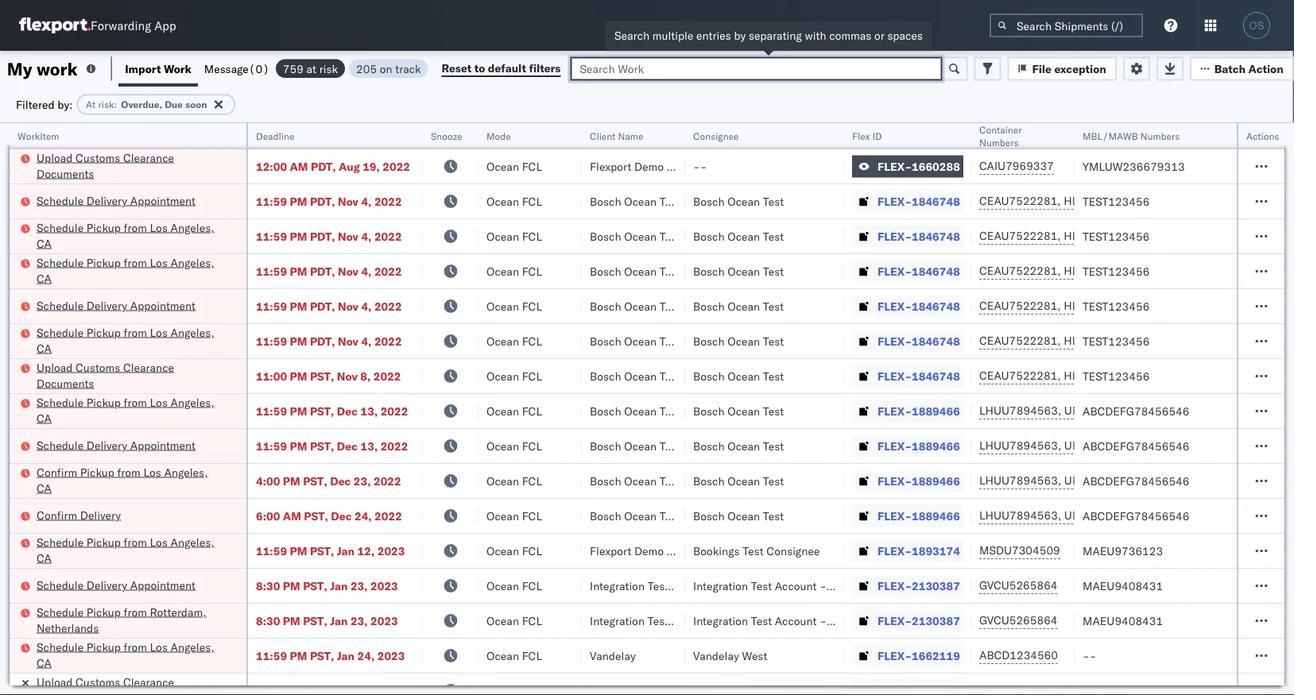 Task type: vqa. For each thing, say whether or not it's contained in the screenshot.


Task type: locate. For each thing, give the bounding box(es) containing it.
entries
[[697, 29, 731, 43]]

1 vertical spatial 24,
[[357, 649, 375, 663]]

2 hlxu8034992 from the top
[[1148, 229, 1226, 243]]

ceau7522281, hlxu6269489, hlxu8034992 for 1st schedule pickup from los angeles, ca button from the top of the page
[[980, 229, 1226, 243]]

dec down 11:00 pm pst, nov 8, 2022
[[337, 404, 358, 418]]

23, up 6:00 am pst, dec 24, 2022
[[354, 474, 371, 488]]

2 vertical spatial clearance
[[123, 675, 174, 689]]

2 resize handle column header from the left
[[404, 123, 423, 696]]

2 flex-1889466 from the top
[[878, 439, 960, 453]]

1 vertical spatial integration
[[693, 614, 748, 628]]

0 vertical spatial confirm
[[37, 466, 77, 479]]

1 vertical spatial account
[[775, 614, 817, 628]]

0 horizontal spatial risk
[[98, 99, 114, 111]]

schedule pickup from los angeles, ca
[[37, 221, 214, 250], [37, 256, 214, 285], [37, 326, 214, 355], [37, 396, 214, 425], [37, 536, 214, 565], [37, 640, 214, 670]]

0 vertical spatial upload customs clearance documents link
[[37, 150, 226, 182]]

0 horizontal spatial vandelay
[[590, 649, 636, 663]]

confirm
[[37, 466, 77, 479], [37, 508, 77, 522]]

0 vertical spatial account
[[775, 579, 817, 593]]

1 vertical spatial am
[[283, 509, 301, 523]]

13,
[[361, 404, 378, 418], [361, 439, 378, 453]]

lagerfeld up flex-1662119
[[853, 614, 900, 628]]

1 vertical spatial upload
[[37, 361, 73, 374]]

pickup
[[86, 221, 121, 235], [86, 256, 121, 270], [86, 326, 121, 340], [86, 396, 121, 409], [80, 466, 114, 479], [86, 536, 121, 549], [86, 605, 121, 619], [86, 640, 121, 654]]

8:30 up 11:59 pm pst, jan 24, 2023
[[256, 614, 280, 628]]

2 integration test account - karl lagerfeld from the top
[[693, 614, 900, 628]]

los for 1st schedule pickup from los angeles, ca button from the top of the page
[[150, 221, 168, 235]]

flex-1662119 button
[[852, 645, 964, 667], [852, 645, 964, 667]]

integration
[[693, 579, 748, 593], [693, 614, 748, 628]]

6 fcl from the top
[[522, 334, 542, 348]]

1 vertical spatial demo
[[634, 544, 664, 558]]

2 vandelay from the left
[[693, 649, 739, 663]]

client
[[590, 130, 616, 142]]

23, down 12,
[[351, 579, 368, 593]]

5 ocean fcl from the top
[[487, 299, 542, 313]]

flex-1660288 button
[[852, 155, 964, 178], [852, 155, 964, 178]]

from for schedule pickup from los angeles, ca link corresponding to 4th schedule pickup from los angeles, ca button from the top of the page
[[124, 396, 147, 409]]

flex id
[[852, 130, 882, 142]]

1 vertical spatial upload customs clearance documents link
[[37, 360, 226, 392]]

1 vertical spatial upload customs clearance documents button
[[37, 360, 226, 393]]

4 hlxu6269489, from the top
[[1064, 299, 1145, 313]]

4 schedule pickup from los angeles, ca link from the top
[[37, 395, 226, 427]]

1 11:59 from the top
[[256, 194, 287, 208]]

upload customs clearance documents link for 11:00 pm pst, nov 8, 2022
[[37, 360, 226, 392]]

0 vertical spatial 23,
[[354, 474, 371, 488]]

1 vertical spatial --
[[1083, 649, 1097, 663]]

1 schedule delivery appointment link from the top
[[37, 193, 196, 209]]

integration test account - karl lagerfeld
[[693, 579, 900, 593], [693, 614, 900, 628]]

flex-1889466 for schedule delivery appointment
[[878, 439, 960, 453]]

12,
[[357, 544, 375, 558]]

schedule pickup from los angeles, ca for 5th schedule pickup from los angeles, ca button from the top schedule pickup from los angeles, ca link
[[37, 536, 214, 565]]

7 resize handle column header from the left
[[953, 123, 972, 696]]

schedule pickup from rotterdam, netherlands button
[[37, 605, 226, 638]]

ocean
[[487, 159, 519, 173], [487, 194, 519, 208], [624, 194, 657, 208], [728, 194, 760, 208], [487, 229, 519, 243], [624, 229, 657, 243], [728, 229, 760, 243], [487, 264, 519, 278], [624, 264, 657, 278], [728, 264, 760, 278], [487, 299, 519, 313], [624, 299, 657, 313], [728, 299, 760, 313], [487, 334, 519, 348], [624, 334, 657, 348], [728, 334, 760, 348], [487, 369, 519, 383], [624, 369, 657, 383], [728, 369, 760, 383], [487, 404, 519, 418], [624, 404, 657, 418], [728, 404, 760, 418], [487, 439, 519, 453], [624, 439, 657, 453], [728, 439, 760, 453], [487, 474, 519, 488], [624, 474, 657, 488], [728, 474, 760, 488], [487, 509, 519, 523], [624, 509, 657, 523], [728, 509, 760, 523], [487, 544, 519, 558], [487, 579, 519, 593], [487, 614, 519, 628], [487, 649, 519, 663]]

import
[[125, 62, 161, 76]]

1846748
[[912, 194, 960, 208], [912, 229, 960, 243], [912, 264, 960, 278], [912, 299, 960, 313], [912, 334, 960, 348], [912, 369, 960, 383]]

0 vertical spatial demo
[[634, 159, 664, 173]]

205
[[356, 62, 377, 76]]

mbl/mawb numbers
[[1083, 130, 1180, 142]]

2 integration from the top
[[693, 614, 748, 628]]

1 horizontal spatial vandelay
[[693, 649, 739, 663]]

0 vertical spatial integration test account - karl lagerfeld
[[693, 579, 900, 593]]

1 vertical spatial 8:30
[[256, 614, 280, 628]]

2130387 down 1893174
[[912, 579, 960, 593]]

3 schedule delivery appointment link from the top
[[37, 438, 196, 454]]

los for fourth schedule pickup from los angeles, ca button from the bottom of the page
[[150, 326, 168, 340]]

0 vertical spatial upload customs clearance documents button
[[37, 150, 226, 183]]

0 vertical spatial am
[[290, 159, 308, 173]]

2 schedule from the top
[[37, 221, 84, 235]]

ca for 1st schedule pickup from los angeles, ca button from the top of the page
[[37, 237, 52, 250]]

9 resize handle column header from the left
[[1255, 123, 1274, 696]]

5 4, from the top
[[361, 334, 372, 348]]

angeles, for 5th schedule pickup from los angeles, ca button from the top
[[171, 536, 214, 549]]

2 vertical spatial 23,
[[351, 614, 368, 628]]

11:59 pm pdt, nov 4, 2022 for second schedule pickup from los angeles, ca button from the top of the page
[[256, 264, 402, 278]]

hlxu8034992
[[1148, 194, 1226, 208], [1148, 229, 1226, 243], [1148, 264, 1226, 278], [1148, 299, 1226, 313], [1148, 334, 1226, 348], [1148, 369, 1226, 383]]

flex-1893174 button
[[852, 540, 964, 563], [852, 540, 964, 563]]

0 vertical spatial 24,
[[355, 509, 372, 523]]

1 schedule delivery appointment from the top
[[37, 194, 196, 208]]

resize handle column header for client name
[[666, 123, 685, 696]]

11:59 pm pdt, nov 4, 2022
[[256, 194, 402, 208], [256, 229, 402, 243], [256, 264, 402, 278], [256, 299, 402, 313], [256, 334, 402, 348]]

3 test123456 from the top
[[1083, 264, 1150, 278]]

0 vertical spatial karl
[[830, 579, 850, 593]]

numbers up ymluw236679313
[[1141, 130, 1180, 142]]

0 vertical spatial upload
[[37, 151, 73, 165]]

schedule inside schedule pickup from rotterdam, netherlands
[[37, 605, 84, 619]]

flex-2130387 button
[[852, 575, 964, 598], [852, 575, 964, 598], [852, 610, 964, 633], [852, 610, 964, 633]]

1 ca from the top
[[37, 237, 52, 250]]

at
[[86, 99, 96, 111]]

0 vertical spatial integration
[[693, 579, 748, 593]]

los for the confirm pickup from los angeles, ca button
[[143, 466, 161, 479]]

hlxu6269489,
[[1064, 194, 1145, 208], [1064, 229, 1145, 243], [1064, 264, 1145, 278], [1064, 299, 1145, 313], [1064, 334, 1145, 348], [1064, 369, 1145, 383]]

0 vertical spatial upload customs clearance documents
[[37, 151, 174, 180]]

risk
[[319, 62, 338, 76], [98, 99, 114, 111]]

3 customs from the top
[[76, 675, 120, 689]]

pm for the confirm pickup from los angeles, ca button
[[283, 474, 300, 488]]

1 lhuu7894563, uetu5238478 from the top
[[980, 404, 1142, 418]]

1 vertical spatial flexport
[[590, 544, 632, 558]]

24, for 2023
[[357, 649, 375, 663]]

ca
[[37, 237, 52, 250], [37, 272, 52, 285], [37, 342, 52, 355], [37, 411, 52, 425], [37, 481, 52, 495], [37, 551, 52, 565], [37, 656, 52, 670]]

ceau7522281, hlxu6269489, hlxu8034992 for fourth schedule pickup from los angeles, ca button from the bottom of the page
[[980, 334, 1226, 348]]

upload customs clearance documents link for 12:00 am pdt, aug 19, 2022
[[37, 150, 226, 182]]

11:59 pm pst, dec 13, 2022
[[256, 404, 408, 418], [256, 439, 408, 453]]

5 test123456 from the top
[[1083, 334, 1150, 348]]

1 vertical spatial flexport demo consignee
[[590, 544, 720, 558]]

ceau7522281, for fourth schedule pickup from los angeles, ca button from the bottom of the page
[[980, 334, 1061, 348]]

1 vertical spatial lagerfeld
[[853, 614, 900, 628]]

schedule pickup from rotterdam, netherlands link
[[37, 605, 226, 636]]

10 ocean fcl from the top
[[487, 474, 542, 488]]

vandelay for vandelay
[[590, 649, 636, 663]]

reset
[[442, 61, 472, 75]]

1 flex-2130387 from the top
[[878, 579, 960, 593]]

3 appointment from the top
[[130, 439, 196, 452]]

clearance for 12:00 am pdt, aug 19, 2022
[[123, 151, 174, 165]]

4 test123456 from the top
[[1083, 299, 1150, 313]]

angeles, for second schedule pickup from los angeles, ca button from the top of the page
[[171, 256, 214, 270]]

delivery
[[86, 194, 127, 208], [86, 299, 127, 312], [86, 439, 127, 452], [80, 508, 121, 522], [86, 578, 127, 592]]

hlxu6269489, for 1st schedule pickup from los angeles, ca button from the top of the page
[[1064, 229, 1145, 243]]

my work
[[7, 58, 78, 80]]

1662119
[[912, 649, 960, 663]]

13, down 8,
[[361, 404, 378, 418]]

numbers for mbl/mawb numbers
[[1141, 130, 1180, 142]]

1 vertical spatial customs
[[76, 361, 120, 374]]

5 fcl from the top
[[522, 299, 542, 313]]

demo down name
[[634, 159, 664, 173]]

integration test account - karl lagerfeld down bookings test consignee
[[693, 579, 900, 593]]

schedule pickup from los angeles, ca for schedule pickup from los angeles, ca link corresponding to 4th schedule pickup from los angeles, ca button from the top of the page
[[37, 396, 214, 425]]

schedule pickup from rotterdam, netherlands
[[37, 605, 206, 635]]

2 documents from the top
[[37, 376, 94, 390]]

4, for fourth schedule pickup from los angeles, ca button from the bottom of the page
[[361, 334, 372, 348]]

0 vertical spatial flexport
[[590, 159, 632, 173]]

test123456
[[1083, 194, 1150, 208], [1083, 229, 1150, 243], [1083, 264, 1150, 278], [1083, 299, 1150, 313], [1083, 334, 1150, 348], [1083, 369, 1150, 383]]

angeles, inside confirm pickup from los angeles, ca
[[164, 466, 208, 479]]

schedule delivery appointment button
[[37, 193, 196, 210], [37, 298, 196, 315], [37, 438, 196, 455], [37, 578, 196, 595]]

1 upload customs clearance documents link from the top
[[37, 150, 226, 182]]

to
[[475, 61, 485, 75]]

1 ceau7522281, from the top
[[980, 194, 1061, 208]]

1 appointment from the top
[[130, 194, 196, 208]]

lagerfeld down flex-1893174
[[853, 579, 900, 593]]

11:59 pm pst, dec 13, 2022 down 11:00 pm pst, nov 8, 2022
[[256, 404, 408, 418]]

flexport demo consignee for bookings
[[590, 544, 720, 558]]

10 schedule from the top
[[37, 605, 84, 619]]

10 resize handle column header from the left
[[1266, 123, 1285, 696]]

delivery inside button
[[80, 508, 121, 522]]

gvcu5265864 down msdu7304509
[[980, 579, 1058, 593]]

gvcu5265864 up abcd1234560
[[980, 614, 1058, 628]]

hlxu8034992 for 1st schedule pickup from los angeles, ca button from the top of the page
[[1148, 229, 1226, 243]]

batch action button
[[1190, 57, 1294, 81]]

risk right at
[[319, 62, 338, 76]]

integration test account - karl lagerfeld up west at the right of the page
[[693, 614, 900, 628]]

1 vertical spatial upload customs clearance documents
[[37, 361, 174, 390]]

ceau7522281, hlxu6269489, hlxu8034992 for upload customs clearance documents button associated with 11:00 pm pst, nov 8, 2022
[[980, 369, 1226, 383]]

1889466 for schedule pickup from los angeles, ca
[[912, 404, 960, 418]]

0 vertical spatial 8:30
[[256, 579, 280, 593]]

file exception button
[[1008, 57, 1117, 81], [1008, 57, 1117, 81]]

0 vertical spatial 13,
[[361, 404, 378, 418]]

1 11:59 pm pst, dec 13, 2022 from the top
[[256, 404, 408, 418]]

1 horizontal spatial risk
[[319, 62, 338, 76]]

flex-1660288
[[878, 159, 960, 173]]

0 vertical spatial flex-2130387
[[878, 579, 960, 593]]

3 upload customs clearance documents from the top
[[37, 675, 174, 696]]

lhuu7894563, for confirm pickup from los angeles, ca
[[980, 474, 1062, 488]]

1 flex- from the top
[[878, 159, 912, 173]]

2 vertical spatial upload customs clearance documents link
[[37, 675, 226, 696]]

1 vertical spatial documents
[[37, 376, 94, 390]]

from for 5th schedule pickup from los angeles, ca button from the top schedule pickup from los angeles, ca link
[[124, 536, 147, 549]]

1 ceau7522281, hlxu6269489, hlxu8034992 from the top
[[980, 194, 1226, 208]]

schedule pickup from los angeles, ca button
[[37, 220, 226, 253], [37, 255, 226, 288], [37, 325, 226, 358], [37, 395, 226, 428], [37, 535, 226, 568], [37, 640, 226, 673]]

resize handle column header for container numbers
[[1056, 123, 1075, 696]]

bosch
[[590, 194, 621, 208], [693, 194, 725, 208], [590, 229, 621, 243], [693, 229, 725, 243], [590, 264, 621, 278], [693, 264, 725, 278], [590, 299, 621, 313], [693, 299, 725, 313], [590, 334, 621, 348], [693, 334, 725, 348], [590, 369, 621, 383], [693, 369, 725, 383], [590, 404, 621, 418], [693, 404, 725, 418], [590, 439, 621, 453], [693, 439, 725, 453], [590, 474, 621, 488], [693, 474, 725, 488], [590, 509, 621, 523], [693, 509, 725, 523]]

4 schedule from the top
[[37, 299, 84, 312]]

am for pst,
[[283, 509, 301, 523]]

confirm for confirm delivery
[[37, 508, 77, 522]]

1 ocean fcl from the top
[[487, 159, 542, 173]]

23,
[[354, 474, 371, 488], [351, 579, 368, 593], [351, 614, 368, 628]]

0 vertical spatial flexport demo consignee
[[590, 159, 720, 173]]

0 vertical spatial maeu9408431
[[1083, 579, 1163, 593]]

1 horizontal spatial numbers
[[1141, 130, 1180, 142]]

1 upload customs clearance documents from the top
[[37, 151, 174, 180]]

7 schedule from the top
[[37, 439, 84, 452]]

5 hlxu8034992 from the top
[[1148, 334, 1226, 348]]

3 schedule pickup from los angeles, ca from the top
[[37, 326, 214, 355]]

1 schedule pickup from los angeles, ca from the top
[[37, 221, 214, 250]]

vandelay
[[590, 649, 636, 663], [693, 649, 739, 663]]

12 fcl from the top
[[522, 544, 542, 558]]

4 1846748 from the top
[[912, 299, 960, 313]]

filtered by:
[[16, 97, 73, 111]]

abcdefg78456546 for confirm pickup from los angeles, ca
[[1083, 474, 1190, 488]]

confirm pickup from los angeles, ca
[[37, 466, 208, 495]]

2 vertical spatial upload customs clearance documents
[[37, 675, 174, 696]]

1 vertical spatial 2130387
[[912, 614, 960, 628]]

consignee
[[693, 130, 739, 142], [667, 159, 720, 173], [667, 544, 720, 558], [767, 544, 820, 558]]

uetu5238478 for schedule delivery appointment
[[1065, 439, 1142, 453]]

4 ceau7522281, from the top
[[980, 299, 1061, 313]]

2 flexport from the top
[[590, 544, 632, 558]]

lhuu7894563, uetu5238478 for confirm pickup from los angeles, ca
[[980, 474, 1142, 488]]

1 vertical spatial 8:30 pm pst, jan 23, 2023
[[256, 614, 398, 628]]

6 schedule pickup from los angeles, ca from the top
[[37, 640, 214, 670]]

pickup inside confirm pickup from los angeles, ca
[[80, 466, 114, 479]]

2023 for schedule pickup from los angeles, ca link corresponding to sixth schedule pickup from los angeles, ca button
[[377, 649, 405, 663]]

0 vertical spatial --
[[693, 159, 707, 173]]

2 11:59 pm pdt, nov 4, 2022 from the top
[[256, 229, 402, 243]]

documents
[[37, 167, 94, 180], [37, 376, 94, 390], [37, 691, 94, 696]]

spaces
[[888, 29, 923, 43]]

pm for 1st schedule pickup from los angeles, ca button from the top of the page
[[290, 229, 307, 243]]

0 horizontal spatial numbers
[[980, 136, 1019, 148]]

numbers inside the container numbers
[[980, 136, 1019, 148]]

1 vertical spatial risk
[[98, 99, 114, 111]]

23, for schedule pickup from rotterdam, netherlands
[[351, 614, 368, 628]]

flex-2130387 up flex-1662119
[[878, 614, 960, 628]]

6 11:59 from the top
[[256, 404, 287, 418]]

resize handle column header
[[227, 123, 246, 696], [404, 123, 423, 696], [460, 123, 479, 696], [563, 123, 582, 696], [666, 123, 685, 696], [825, 123, 844, 696], [953, 123, 972, 696], [1056, 123, 1075, 696], [1255, 123, 1274, 696], [1266, 123, 1285, 696]]

pdt, for second schedule pickup from los angeles, ca button from the top of the page schedule pickup from los angeles, ca link
[[310, 264, 335, 278]]

2023 for schedule pickup from rotterdam, netherlands link
[[371, 614, 398, 628]]

numbers inside button
[[1141, 130, 1180, 142]]

appointment for first schedule delivery appointment 'link' from the bottom
[[130, 578, 196, 592]]

Search Shipments (/) text field
[[990, 14, 1143, 37]]

ceau7522281, hlxu6269489, hlxu8034992
[[980, 194, 1226, 208], [980, 229, 1226, 243], [980, 264, 1226, 278], [980, 299, 1226, 313], [980, 334, 1226, 348], [980, 369, 1226, 383]]

mbl/mawb numbers button
[[1075, 126, 1258, 142]]

confirm inside confirm pickup from los angeles, ca
[[37, 466, 77, 479]]

angeles, for 4th schedule pickup from los angeles, ca button from the top of the page
[[171, 396, 214, 409]]

confirm up confirm delivery
[[37, 466, 77, 479]]

schedule pickup from los angeles, ca link for sixth schedule pickup from los angeles, ca button
[[37, 640, 226, 671]]

flex-1893174
[[878, 544, 960, 558]]

bosch ocean test
[[590, 194, 681, 208], [693, 194, 784, 208], [590, 229, 681, 243], [693, 229, 784, 243], [590, 264, 681, 278], [693, 264, 784, 278], [590, 299, 681, 313], [693, 299, 784, 313], [590, 334, 681, 348], [693, 334, 784, 348], [590, 369, 681, 383], [693, 369, 784, 383], [590, 404, 681, 418], [693, 404, 784, 418], [590, 439, 681, 453], [693, 439, 784, 453], [590, 474, 681, 488], [693, 474, 784, 488], [590, 509, 681, 523], [693, 509, 784, 523]]

my
[[7, 58, 32, 80]]

3 schedule delivery appointment from the top
[[37, 439, 196, 452]]

1 lagerfeld from the top
[[853, 579, 900, 593]]

los inside confirm pickup from los angeles, ca
[[143, 466, 161, 479]]

24,
[[355, 509, 372, 523], [357, 649, 375, 663]]

schedule pickup from los angeles, ca for schedule pickup from los angeles, ca link related to fourth schedule pickup from los angeles, ca button from the bottom of the page
[[37, 326, 214, 355]]

integration down bookings
[[693, 579, 748, 593]]

hlxu6269489, for fourth schedule pickup from los angeles, ca button from the bottom of the page
[[1064, 334, 1145, 348]]

0 vertical spatial lagerfeld
[[853, 579, 900, 593]]

angeles, for fourth schedule pickup from los angeles, ca button from the bottom of the page
[[171, 326, 214, 340]]

schedule delivery appointment
[[37, 194, 196, 208], [37, 299, 196, 312], [37, 439, 196, 452], [37, 578, 196, 592]]

0 vertical spatial risk
[[319, 62, 338, 76]]

11:59 pm pst, jan 24, 2023
[[256, 649, 405, 663]]

flex-2130387 down flex-1893174
[[878, 579, 960, 593]]

karl
[[830, 579, 850, 593], [830, 614, 850, 628]]

ceau7522281, for upload customs clearance documents button associated with 11:00 pm pst, nov 8, 2022
[[980, 369, 1061, 383]]

am right 12:00
[[290, 159, 308, 173]]

numbers down container
[[980, 136, 1019, 148]]

2 hlxu6269489, from the top
[[1064, 229, 1145, 243]]

ceau7522281, for second schedule pickup from los angeles, ca button from the top of the page
[[980, 264, 1061, 278]]

maeu9408431
[[1083, 579, 1163, 593], [1083, 614, 1163, 628]]

pm for fourth schedule pickup from los angeles, ca button from the bottom of the page
[[290, 334, 307, 348]]

confirm inside button
[[37, 508, 77, 522]]

confirm for confirm pickup from los angeles, ca
[[37, 466, 77, 479]]

os
[[1249, 19, 1265, 31]]

ceau7522281, hlxu6269489, hlxu8034992 for second schedule pickup from los angeles, ca button from the top of the page
[[980, 264, 1226, 278]]

0 vertical spatial customs
[[76, 151, 120, 165]]

dec up 4:00 pm pst, dec 23, 2022
[[337, 439, 358, 453]]

1 flexport from the top
[[590, 159, 632, 173]]

container numbers button
[[972, 120, 1059, 149]]

aug
[[339, 159, 360, 173]]

2 vertical spatial customs
[[76, 675, 120, 689]]

11 fcl from the top
[[522, 509, 542, 523]]

delivery for the confirm delivery link
[[80, 508, 121, 522]]

hlxu6269489, for upload customs clearance documents button associated with 11:00 pm pst, nov 8, 2022
[[1064, 369, 1145, 383]]

at risk : overdue, due soon
[[86, 99, 207, 111]]

8:30 down 6:00
[[256, 579, 280, 593]]

2 vertical spatial upload
[[37, 675, 73, 689]]

demo
[[634, 159, 664, 173], [634, 544, 664, 558]]

1 vertical spatial maeu9408431
[[1083, 614, 1163, 628]]

1889466 for schedule delivery appointment
[[912, 439, 960, 453]]

14 flex- from the top
[[878, 614, 912, 628]]

1 vertical spatial karl
[[830, 614, 850, 628]]

2 maeu9408431 from the top
[[1083, 614, 1163, 628]]

5 1846748 from the top
[[912, 334, 960, 348]]

11:59 pm pst, dec 13, 2022 up 4:00 pm pst, dec 23, 2022
[[256, 439, 408, 453]]

8 resize handle column header from the left
[[1056, 123, 1075, 696]]

customs for 11:00 pm pst, nov 8, 2022
[[76, 361, 120, 374]]

13, up 4:00 pm pst, dec 23, 2022
[[361, 439, 378, 453]]

hlxu8034992 for upload customs clearance documents button associated with 11:00 pm pst, nov 8, 2022
[[1148, 369, 1226, 383]]

1 clearance from the top
[[123, 151, 174, 165]]

8:30 pm pst, jan 23, 2023 down 11:59 pm pst, jan 12, 2023
[[256, 579, 398, 593]]

dec
[[337, 404, 358, 418], [337, 439, 358, 453], [330, 474, 351, 488], [331, 509, 352, 523]]

11:59 pm pdt, nov 4, 2022 for fourth schedule pickup from los angeles, ca button from the bottom of the page
[[256, 334, 402, 348]]

3 ceau7522281, from the top
[[980, 264, 1061, 278]]

0 vertical spatial documents
[[37, 167, 94, 180]]

ca for 4th schedule pickup from los angeles, ca button from the top of the page
[[37, 411, 52, 425]]

dec for confirm pickup from los angeles, ca
[[330, 474, 351, 488]]

los for sixth schedule pickup from los angeles, ca button
[[150, 640, 168, 654]]

am right 6:00
[[283, 509, 301, 523]]

4 ceau7522281, hlxu6269489, hlxu8034992 from the top
[[980, 299, 1226, 313]]

2023
[[377, 544, 405, 558], [371, 579, 398, 593], [371, 614, 398, 628], [377, 649, 405, 663]]

0 vertical spatial 11:59 pm pst, dec 13, 2022
[[256, 404, 408, 418]]

1 resize handle column header from the left
[[227, 123, 246, 696]]

2 flex- from the top
[[878, 194, 912, 208]]

0 vertical spatial 8:30 pm pst, jan 23, 2023
[[256, 579, 398, 593]]

1 flexport demo consignee from the top
[[590, 159, 720, 173]]

integration up vandelay west
[[693, 614, 748, 628]]

ca for fourth schedule pickup from los angeles, ca button from the bottom of the page
[[37, 342, 52, 355]]

1 vertical spatial 11:59 pm pst, dec 13, 2022
[[256, 439, 408, 453]]

lhuu7894563, for schedule delivery appointment
[[980, 439, 1062, 453]]

flexport for bookings test consignee
[[590, 544, 632, 558]]

19,
[[363, 159, 380, 173]]

dec up 6:00 am pst, dec 24, 2022
[[330, 474, 351, 488]]

5 ceau7522281, from the top
[[980, 334, 1061, 348]]

2 upload from the top
[[37, 361, 73, 374]]

11:59 for 5th schedule pickup from los angeles, ca button from the top
[[256, 544, 287, 558]]

1 vertical spatial gvcu5265864
[[980, 614, 1058, 628]]

0 vertical spatial 2130387
[[912, 579, 960, 593]]

5 hlxu6269489, from the top
[[1064, 334, 1145, 348]]

risk right the at at left top
[[98, 99, 114, 111]]

3 resize handle column header from the left
[[460, 123, 479, 696]]

1 2130387 from the top
[[912, 579, 960, 593]]

0 vertical spatial clearance
[[123, 151, 174, 165]]

23, up 11:59 pm pst, jan 24, 2023
[[351, 614, 368, 628]]

2130387 up 1662119
[[912, 614, 960, 628]]

1 vertical spatial flex-2130387
[[878, 614, 960, 628]]

from inside schedule pickup from rotterdam, netherlands
[[124, 605, 147, 619]]

0 vertical spatial gvcu5265864
[[980, 579, 1058, 593]]

11:59
[[256, 194, 287, 208], [256, 229, 287, 243], [256, 264, 287, 278], [256, 299, 287, 313], [256, 334, 287, 348], [256, 404, 287, 418], [256, 439, 287, 453], [256, 544, 287, 558], [256, 649, 287, 663]]

lhuu7894563, uetu5238478
[[980, 404, 1142, 418], [980, 439, 1142, 453], [980, 474, 1142, 488], [980, 509, 1142, 523]]

1 vertical spatial clearance
[[123, 361, 174, 374]]

demo left bookings
[[634, 544, 664, 558]]

delivery for 1st schedule delivery appointment 'link' from the top
[[86, 194, 127, 208]]

track
[[395, 62, 421, 76]]

2 vertical spatial documents
[[37, 691, 94, 696]]

4 schedule pickup from los angeles, ca from the top
[[37, 396, 214, 425]]

1 vertical spatial integration test account - karl lagerfeld
[[693, 614, 900, 628]]

1 vertical spatial 23,
[[351, 579, 368, 593]]

1 lhuu7894563, from the top
[[980, 404, 1062, 418]]

mode
[[487, 130, 511, 142]]

from for second schedule pickup from los angeles, ca button from the top of the page schedule pickup from los angeles, ca link
[[124, 256, 147, 270]]

from inside confirm pickup from los angeles, ca
[[117, 466, 141, 479]]

resize handle column header for mode
[[563, 123, 582, 696]]

confirm pickup from los angeles, ca link
[[37, 465, 226, 497]]

abcdefg78456546
[[1083, 404, 1190, 418], [1083, 439, 1190, 453], [1083, 474, 1190, 488], [1083, 509, 1190, 523]]

jan
[[337, 544, 355, 558], [330, 579, 348, 593], [330, 614, 348, 628], [337, 649, 355, 663]]

2 lhuu7894563, from the top
[[980, 439, 1062, 453]]

ca for second schedule pickup from los angeles, ca button from the top of the page
[[37, 272, 52, 285]]

flexport. image
[[19, 17, 91, 33]]

4, for 1st schedule pickup from los angeles, ca button from the top of the page
[[361, 229, 372, 243]]

8 fcl from the top
[[522, 404, 542, 418]]

ca inside confirm pickup from los angeles, ca
[[37, 481, 52, 495]]

2 flex-1846748 from the top
[[878, 229, 960, 243]]

3 11:59 pm pdt, nov 4, 2022 from the top
[[256, 264, 402, 278]]

4 resize handle column header from the left
[[563, 123, 582, 696]]

confirm down confirm pickup from los angeles, ca
[[37, 508, 77, 522]]

2 13, from the top
[[361, 439, 378, 453]]

1 vertical spatial confirm
[[37, 508, 77, 522]]

name
[[618, 130, 643, 142]]

1 customs from the top
[[76, 151, 120, 165]]

angeles, for the confirm pickup from los angeles, ca button
[[164, 466, 208, 479]]

consignee inside button
[[693, 130, 739, 142]]

1 vertical spatial 13,
[[361, 439, 378, 453]]

demo for bookings
[[634, 544, 664, 558]]

6 ocean fcl from the top
[[487, 334, 542, 348]]

from for confirm pickup from los angeles, ca link
[[117, 466, 141, 479]]

-- right abcd1234560
[[1083, 649, 1097, 663]]

-- down "consignee" button
[[693, 159, 707, 173]]

documents for 12:00
[[37, 167, 94, 180]]

8:30 pm pst, jan 23, 2023 up 11:59 pm pst, jan 24, 2023
[[256, 614, 398, 628]]

commas
[[829, 29, 872, 43]]

confirm pickup from los angeles, ca button
[[37, 465, 226, 498]]

2 ceau7522281, hlxu6269489, hlxu8034992 from the top
[[980, 229, 1226, 243]]

angeles, for sixth schedule pickup from los angeles, ca button
[[171, 640, 214, 654]]

am
[[290, 159, 308, 173], [283, 509, 301, 523]]



Task type: describe. For each thing, give the bounding box(es) containing it.
9 schedule from the top
[[37, 578, 84, 592]]

os button
[[1239, 7, 1275, 44]]

pdt, for upload customs clearance documents link related to 12:00 am pdt, aug 19, 2022
[[311, 159, 336, 173]]

maeu9736123
[[1083, 544, 1163, 558]]

workitem
[[17, 130, 59, 142]]

west
[[742, 649, 768, 663]]

reset to default filters
[[442, 61, 561, 75]]

pm for sixth schedule pickup from los angeles, ca button
[[290, 649, 307, 663]]

4 schedule delivery appointment link from the top
[[37, 578, 196, 594]]

205 on track
[[356, 62, 421, 76]]

vandelay for vandelay west
[[693, 649, 739, 663]]

2 schedule delivery appointment link from the top
[[37, 298, 196, 314]]

3 ocean fcl from the top
[[487, 229, 542, 243]]

schedule pickup from los angeles, ca link for 4th schedule pickup from los angeles, ca button from the top of the page
[[37, 395, 226, 427]]

from for schedule pickup from los angeles, ca link associated with 1st schedule pickup from los angeles, ca button from the top of the page
[[124, 221, 147, 235]]

5 schedule pickup from los angeles, ca button from the top
[[37, 535, 226, 568]]

2 schedule delivery appointment button from the top
[[37, 298, 196, 315]]

confirm delivery link
[[37, 508, 121, 524]]

6 flex- from the top
[[878, 334, 912, 348]]

11:59 pm pst, dec 13, 2022 for schedule delivery appointment
[[256, 439, 408, 453]]

hlxu6269489, for second schedule pickup from los angeles, ca button from the top of the page
[[1064, 264, 1145, 278]]

ope
[[1282, 130, 1294, 142]]

filtered
[[16, 97, 55, 111]]

forwarding app link
[[19, 17, 176, 33]]

9 ocean fcl from the top
[[487, 439, 542, 453]]

1893174
[[912, 544, 960, 558]]

2 ocean fcl from the top
[[487, 194, 542, 208]]

am for pdt,
[[290, 159, 308, 173]]

1 4, from the top
[[361, 194, 372, 208]]

los for second schedule pickup from los angeles, ca button from the top of the page
[[150, 256, 168, 270]]

12 flex- from the top
[[878, 544, 912, 558]]

confirm delivery
[[37, 508, 121, 522]]

1889466 for confirm pickup from los angeles, ca
[[912, 474, 960, 488]]

schedule pickup from los angeles, ca link for fourth schedule pickup from los angeles, ca button from the bottom of the page
[[37, 325, 226, 357]]

pm for 5th schedule pickup from los angeles, ca button from the top
[[290, 544, 307, 558]]

file
[[1032, 62, 1052, 76]]

resize handle column header for mbl/mawb numbers
[[1255, 123, 1274, 696]]

4 uetu5238478 from the top
[[1065, 509, 1142, 523]]

ceau7522281, for 1st schedule pickup from los angeles, ca button from the top of the page
[[980, 229, 1061, 243]]

los for 5th schedule pickup from los angeles, ca button from the top
[[150, 536, 168, 549]]

15 fcl from the top
[[522, 649, 542, 663]]

hlxu8034992 for second schedule pickup from los angeles, ca button from the top of the page
[[1148, 264, 1226, 278]]

documents for 11:00
[[37, 376, 94, 390]]

11:59 pm pst, dec 13, 2022 for schedule pickup from los angeles, ca
[[256, 404, 408, 418]]

schedule pickup from los angeles, ca link for 5th schedule pickup from los angeles, ca button from the top
[[37, 535, 226, 567]]

client name
[[590, 130, 643, 142]]

id
[[873, 130, 882, 142]]

12:00
[[256, 159, 287, 173]]

759 at risk
[[283, 62, 338, 76]]

schedule pickup from los angeles, ca link for second schedule pickup from los angeles, ca button from the top of the page
[[37, 255, 226, 287]]

action
[[1249, 62, 1284, 76]]

pickup inside schedule pickup from rotterdam, netherlands
[[86, 605, 121, 619]]

13 ocean fcl from the top
[[487, 579, 542, 593]]

abcdefg78456546 for schedule delivery appointment
[[1083, 439, 1190, 453]]

7 fcl from the top
[[522, 369, 542, 383]]

11:59 for fourth schedule pickup from los angeles, ca button from the bottom of the page
[[256, 334, 287, 348]]

uetu5238478 for schedule pickup from los angeles, ca
[[1065, 404, 1142, 418]]

1 maeu9408431 from the top
[[1083, 579, 1163, 593]]

4:00
[[256, 474, 280, 488]]

los for 4th schedule pickup from los angeles, ca button from the top of the page
[[150, 396, 168, 409]]

mbl/mawb
[[1083, 130, 1138, 142]]

vandelay west
[[693, 649, 768, 663]]

resize handle column header for consignee
[[825, 123, 844, 696]]

4 fcl from the top
[[522, 264, 542, 278]]

with
[[805, 29, 827, 43]]

2 flex-2130387 from the top
[[878, 614, 960, 628]]

11 flex- from the top
[[878, 509, 912, 523]]

batch
[[1215, 62, 1246, 76]]

lhuu7894563, uetu5238478 for schedule delivery appointment
[[980, 439, 1142, 453]]

2 schedule pickup from los angeles, ca button from the top
[[37, 255, 226, 288]]

1 horizontal spatial --
[[1083, 649, 1097, 663]]

4 11:59 pm pdt, nov 4, 2022 from the top
[[256, 299, 402, 313]]

schedule pickup from los angeles, ca link for 1st schedule pickup from los angeles, ca button from the top of the page
[[37, 220, 226, 252]]

dec for schedule pickup from los angeles, ca
[[337, 404, 358, 418]]

1 schedule delivery appointment button from the top
[[37, 193, 196, 210]]

9 fcl from the top
[[522, 439, 542, 453]]

pm for schedule pickup from rotterdam, netherlands button
[[283, 614, 300, 628]]

4 hlxu8034992 from the top
[[1148, 299, 1226, 313]]

file exception
[[1032, 62, 1107, 76]]

flex-1846748 for second schedule pickup from los angeles, ca button from the top of the page
[[878, 264, 960, 278]]

uetu5238478 for confirm pickup from los angeles, ca
[[1065, 474, 1142, 488]]

ca for the confirm pickup from los angeles, ca button
[[37, 481, 52, 495]]

appointment for 1st schedule delivery appointment 'link' from the top
[[130, 194, 196, 208]]

batch action
[[1215, 62, 1284, 76]]

upload customs clearance documents for 12:00 am pdt, aug 19, 2022
[[37, 151, 174, 180]]

2023 for 5th schedule pickup from los angeles, ca button from the top schedule pickup from los angeles, ca link
[[377, 544, 405, 558]]

abcdefg78456546 for schedule pickup from los angeles, ca
[[1083, 404, 1190, 418]]

flex-1889466 for schedule pickup from los angeles, ca
[[878, 404, 960, 418]]

1 schedule pickup from los angeles, ca button from the top
[[37, 220, 226, 253]]

flex-1889466 for confirm pickup from los angeles, ca
[[878, 474, 960, 488]]

(0)
[[249, 62, 269, 76]]

8 schedule from the top
[[37, 536, 84, 549]]

upload customs clearance documents button for 12:00 am pdt, aug 19, 2022
[[37, 150, 226, 183]]

3 clearance from the top
[[123, 675, 174, 689]]

1 11:59 pm pdt, nov 4, 2022 from the top
[[256, 194, 402, 208]]

5 flex- from the top
[[878, 299, 912, 313]]

resize handle column header for workitem
[[227, 123, 246, 696]]

upload for 11:00 pm pst, nov 8, 2022
[[37, 361, 73, 374]]

upload for 12:00 am pdt, aug 19, 2022
[[37, 151, 73, 165]]

soon
[[185, 99, 207, 111]]

container numbers
[[980, 124, 1022, 148]]

customs for 12:00 am pdt, aug 19, 2022
[[76, 151, 120, 165]]

mode button
[[479, 126, 566, 142]]

:
[[114, 99, 117, 111]]

4:00 pm pst, dec 23, 2022
[[256, 474, 401, 488]]

2 2130387 from the top
[[912, 614, 960, 628]]

angeles, for 1st schedule pickup from los angeles, ca button from the top of the page
[[171, 221, 214, 235]]

12 ocean fcl from the top
[[487, 544, 542, 558]]

resize handle column header for flex id
[[953, 123, 972, 696]]

import work button
[[119, 51, 198, 87]]

1 fcl from the top
[[522, 159, 542, 173]]

3 fcl from the top
[[522, 229, 542, 243]]

by:
[[57, 97, 73, 111]]

2 test123456 from the top
[[1083, 229, 1150, 243]]

message
[[204, 62, 249, 76]]

caiu7969337
[[980, 159, 1054, 173]]

2 8:30 pm pst, jan 23, 2023 from the top
[[256, 614, 398, 628]]

1 test123456 from the top
[[1083, 194, 1150, 208]]

default
[[488, 61, 526, 75]]

759
[[283, 62, 304, 76]]

5 schedule from the top
[[37, 326, 84, 340]]

8 flex- from the top
[[878, 404, 912, 418]]

deadline
[[256, 130, 295, 142]]

consignee button
[[685, 126, 829, 142]]

separating
[[749, 29, 802, 43]]

actions
[[1247, 130, 1280, 142]]

jan for schedule pickup from rotterdam, netherlands link
[[330, 614, 348, 628]]

1 karl from the top
[[830, 579, 850, 593]]

clearance for 11:00 pm pst, nov 8, 2022
[[123, 361, 174, 374]]

2 gvcu5265864 from the top
[[980, 614, 1058, 628]]

dec up 11:59 pm pst, jan 12, 2023
[[331, 509, 352, 523]]

client name button
[[582, 126, 669, 142]]

search multiple entries by separating with commas or spaces
[[615, 29, 923, 43]]

23, for confirm pickup from los angeles, ca
[[354, 474, 371, 488]]

4 flex- from the top
[[878, 264, 912, 278]]

11:59 pm pst, jan 12, 2023
[[256, 544, 405, 558]]

flex
[[852, 130, 870, 142]]

11:59 pm pdt, nov 4, 2022 for 1st schedule pickup from los angeles, ca button from the top of the page
[[256, 229, 402, 243]]

8,
[[360, 369, 371, 383]]

4 flex-1889466 from the top
[[878, 509, 960, 523]]

6 schedule from the top
[[37, 396, 84, 409]]

abcd1234560
[[980, 649, 1058, 663]]

ca for sixth schedule pickup from los angeles, ca button
[[37, 656, 52, 670]]

appointment for third schedule delivery appointment 'link'
[[130, 439, 196, 452]]

bookings test consignee
[[693, 544, 820, 558]]

search
[[615, 29, 650, 43]]

app
[[154, 18, 176, 33]]

exception
[[1055, 62, 1107, 76]]

3 schedule pickup from los angeles, ca button from the top
[[37, 325, 226, 358]]

6 1846748 from the top
[[912, 369, 960, 383]]

Search Work text field
[[570, 57, 943, 81]]

flex-1846748 for 1st schedule pickup from los angeles, ca button from the top of the page
[[878, 229, 960, 243]]

1 hlxu6269489, from the top
[[1064, 194, 1145, 208]]

reset to default filters button
[[432, 57, 570, 81]]

11:59 for second schedule pickup from los angeles, ca button from the top of the page
[[256, 264, 287, 278]]

work
[[164, 62, 192, 76]]

netherlands
[[37, 621, 99, 635]]

10 fcl from the top
[[522, 474, 542, 488]]

overdue,
[[121, 99, 162, 111]]

14 ocean fcl from the top
[[487, 614, 542, 628]]

3 documents from the top
[[37, 691, 94, 696]]

12:00 am pdt, aug 19, 2022
[[256, 159, 410, 173]]

msdu7304509
[[980, 544, 1061, 558]]

delivery for first schedule delivery appointment 'link' from the bottom
[[86, 578, 127, 592]]

delivery for 2nd schedule delivery appointment 'link' from the top of the page
[[86, 299, 127, 312]]

flexport demo consignee for -
[[590, 159, 720, 173]]

pdt, for schedule pickup from los angeles, ca link associated with 1st schedule pickup from los angeles, ca button from the top of the page
[[310, 229, 335, 243]]

schedule pickup from los angeles, ca for second schedule pickup from los angeles, ca button from the top of the page schedule pickup from los angeles, ca link
[[37, 256, 214, 285]]

2 lagerfeld from the top
[[853, 614, 900, 628]]

dec for schedule delivery appointment
[[337, 439, 358, 453]]

deadline button
[[248, 126, 407, 142]]

flex-1846748 for upload customs clearance documents button associated with 11:00 pm pst, nov 8, 2022
[[878, 369, 960, 383]]

1 gvcu5265864 from the top
[[980, 579, 1058, 593]]

work
[[37, 58, 78, 80]]

6:00 am pst, dec 24, 2022
[[256, 509, 402, 523]]

pm for upload customs clearance documents button associated with 11:00 pm pst, nov 8, 2022
[[290, 369, 307, 383]]

13 flex- from the top
[[878, 579, 912, 593]]

0 horizontal spatial --
[[693, 159, 707, 173]]

4 schedule pickup from los angeles, ca button from the top
[[37, 395, 226, 428]]

3 schedule delivery appointment button from the top
[[37, 438, 196, 455]]

forwarding app
[[91, 18, 176, 33]]

3 flex- from the top
[[878, 229, 912, 243]]

confirm delivery button
[[37, 508, 121, 525]]

from for schedule pickup from los angeles, ca link related to fourth schedule pickup from los angeles, ca button from the bottom of the page
[[124, 326, 147, 340]]

4 lhuu7894563, uetu5238478 from the top
[[980, 509, 1142, 523]]

rotterdam,
[[150, 605, 206, 619]]

1 integration from the top
[[693, 579, 748, 593]]

4 11:59 from the top
[[256, 299, 287, 313]]

jan for 5th schedule pickup from los angeles, ca button from the top schedule pickup from los angeles, ca link
[[337, 544, 355, 558]]

11:00
[[256, 369, 287, 383]]

11:00 pm pst, nov 8, 2022
[[256, 369, 401, 383]]

message (0)
[[204, 62, 269, 76]]

pdt, for schedule pickup from los angeles, ca link related to fourth schedule pickup from los angeles, ca button from the bottom of the page
[[310, 334, 335, 348]]

1 schedule from the top
[[37, 194, 84, 208]]

flexport for --
[[590, 159, 632, 173]]

by
[[734, 29, 746, 43]]

forwarding
[[91, 18, 151, 33]]

9 flex- from the top
[[878, 439, 912, 453]]

snooze
[[431, 130, 462, 142]]

on
[[380, 62, 392, 76]]

3 schedule from the top
[[37, 256, 84, 270]]

workitem button
[[10, 126, 231, 142]]

2 fcl from the top
[[522, 194, 542, 208]]

1 integration test account - karl lagerfeld from the top
[[693, 579, 900, 593]]

1 hlxu8034992 from the top
[[1148, 194, 1226, 208]]

ca for 5th schedule pickup from los angeles, ca button from the top
[[37, 551, 52, 565]]

11 ocean fcl from the top
[[487, 509, 542, 523]]

from for schedule pickup from rotterdam, netherlands link
[[124, 605, 147, 619]]

8 ocean fcl from the top
[[487, 404, 542, 418]]

13, for schedule pickup from los angeles, ca
[[361, 404, 378, 418]]

appointment for 2nd schedule delivery appointment 'link' from the top of the page
[[130, 299, 196, 312]]

1 flex-1846748 from the top
[[878, 194, 960, 208]]

flex-1846748 for fourth schedule pickup from los angeles, ca button from the bottom of the page
[[878, 334, 960, 348]]

delivery for third schedule delivery appointment 'link'
[[86, 439, 127, 452]]

pm for second schedule pickup from los angeles, ca button from the top of the page
[[290, 264, 307, 278]]

4 lhuu7894563, from the top
[[980, 509, 1062, 523]]

15 ocean fcl from the top
[[487, 649, 542, 663]]

lhuu7894563, uetu5238478 for schedule pickup from los angeles, ca
[[980, 404, 1142, 418]]

6:00
[[256, 509, 280, 523]]

7 11:59 from the top
[[256, 439, 287, 453]]

2 1846748 from the top
[[912, 229, 960, 243]]

1 8:30 from the top
[[256, 579, 280, 593]]

1 1846748 from the top
[[912, 194, 960, 208]]

demo for -
[[634, 159, 664, 173]]

flex id button
[[844, 126, 956, 142]]

10 flex- from the top
[[878, 474, 912, 488]]



